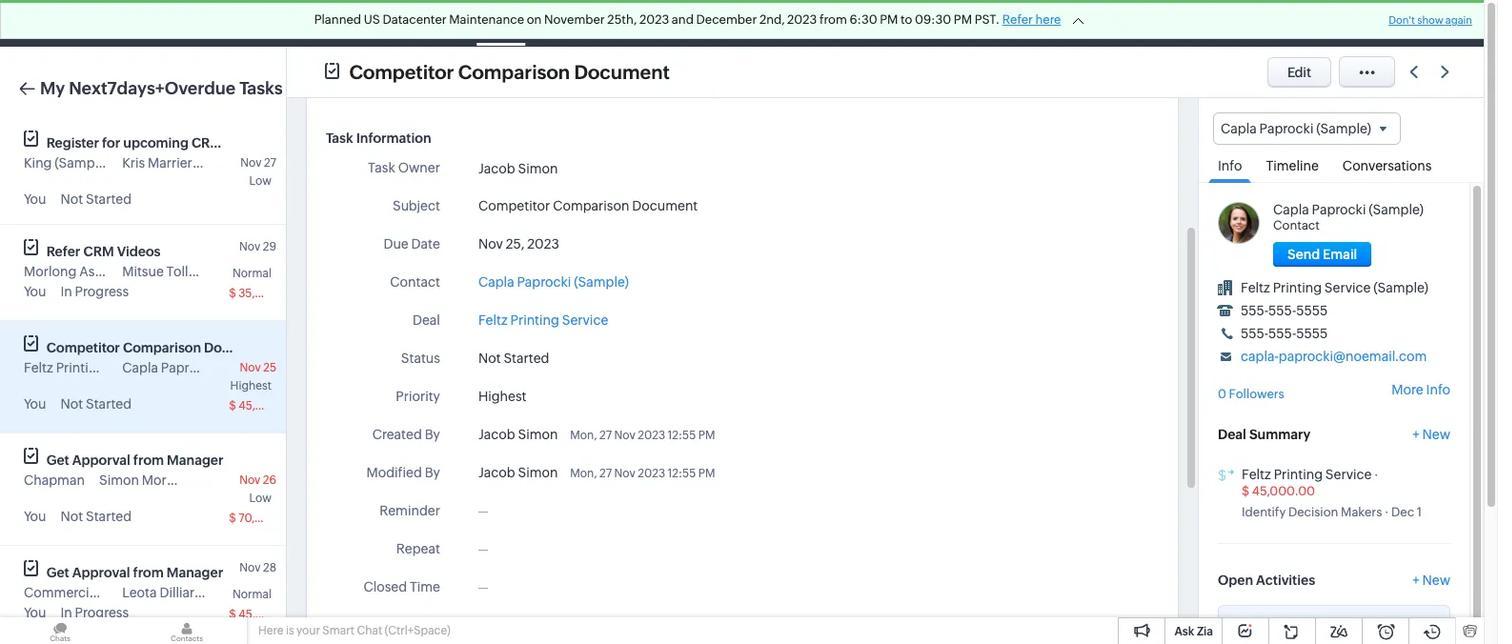 Task type: locate. For each thing, give the bounding box(es) containing it.
1 vertical spatial 5555
[[1296, 326, 1328, 341]]

competitor up '25,' at top
[[478, 198, 550, 213]]

0 vertical spatial feltz printing service link
[[478, 311, 608, 331]]

$ left 35,000.00
[[229, 287, 236, 300]]

associates
[[79, 264, 146, 279]]

1 vertical spatial jacob
[[478, 427, 515, 442]]

feltz printing service · $ 45,000.00 identify decision makers · dec 1
[[1242, 467, 1422, 520]]

you up chapman
[[24, 396, 46, 412]]

None button
[[1273, 242, 1372, 267]]

low up $ 70,000.00
[[249, 492, 272, 505]]

0 vertical spatial crm
[[46, 13, 84, 33]]

1 vertical spatial in progress
[[60, 605, 129, 620]]

manager up leota dilliard (sample)
[[167, 565, 223, 580]]

1 + from the top
[[1413, 427, 1420, 442]]

marrier
[[148, 155, 192, 171]]

0 vertical spatial manager
[[167, 453, 223, 468]]

0 horizontal spatial deal
[[413, 313, 440, 328]]

0 vertical spatial mon, 27 nov 2023 12:55 pm
[[570, 429, 715, 442]]

time
[[410, 579, 440, 595]]

2 get from the top
[[47, 565, 69, 580]]

apporval
[[72, 453, 130, 468]]

1 vertical spatial deal
[[1218, 427, 1246, 442]]

you down morlong
[[24, 284, 46, 299]]

paprocki@noemail.com
[[1279, 349, 1427, 364]]

deal summary
[[1218, 427, 1311, 442]]

1 horizontal spatial feltz printing service link
[[1242, 467, 1372, 482]]

1 vertical spatial info
[[1426, 383, 1451, 398]]

progress
[[75, 284, 129, 299], [75, 605, 129, 620]]

progress down associates at left
[[75, 284, 129, 299]]

1 low from the top
[[249, 174, 272, 188]]

signals element
[[1234, 0, 1270, 47]]

accounts link
[[314, 0, 404, 46]]

date
[[411, 236, 440, 252]]

45,000.00 down 25
[[238, 399, 297, 413]]

1 normal from the top
[[233, 267, 272, 280]]

jacob simon for created by
[[478, 427, 558, 442]]

simon morasca (sample)
[[99, 473, 252, 488]]

capla paprocki (sample) link down nov 25, 2023
[[478, 273, 629, 293]]

0 vertical spatial + new
[[1413, 427, 1451, 442]]

0 vertical spatial low
[[249, 174, 272, 188]]

task right webinars
[[326, 131, 353, 146]]

5555 up capla-paprocki@noemail.com link
[[1296, 326, 1328, 341]]

0 horizontal spatial feltz printing service
[[24, 360, 154, 376]]

not right status
[[478, 351, 501, 366]]

1 vertical spatial low
[[249, 492, 272, 505]]

search element
[[1195, 0, 1234, 47]]

on
[[527, 12, 542, 27]]

2 vertical spatial competitor
[[47, 340, 120, 355]]

timeline link
[[1257, 145, 1328, 182]]

from left 6:30
[[820, 12, 847, 27]]

1 vertical spatial ·
[[1385, 506, 1389, 520]]

contact inside capla paprocki (sample) contact
[[1273, 218, 1320, 233]]

0 vertical spatial ·
[[1374, 468, 1379, 482]]

1 horizontal spatial deal
[[1218, 427, 1246, 442]]

leota
[[122, 585, 157, 600]]

profile image
[[1387, 0, 1440, 46]]

not up apporval
[[60, 396, 83, 412]]

jacob for modified by
[[478, 465, 515, 480]]

not started right status
[[478, 351, 549, 366]]

competitor inside competitor comparison document nov 25
[[47, 340, 120, 355]]

refer up morlong
[[47, 244, 80, 259]]

+ new down 1
[[1413, 573, 1451, 588]]

2 vertical spatial comparison
[[123, 340, 201, 355]]

1 vertical spatial document
[[632, 198, 698, 213]]

normal down "nov 28"
[[233, 588, 272, 601]]

5555
[[1296, 303, 1328, 318], [1296, 326, 1328, 341]]

27 for modified by
[[600, 467, 612, 480]]

2 vertical spatial jacob simon
[[478, 465, 558, 480]]

printing down nov 25, 2023
[[510, 313, 559, 328]]

capla inside capla paprocki (sample) field
[[1221, 121, 1257, 136]]

555-
[[1241, 303, 1269, 318], [1269, 303, 1296, 318], [1241, 326, 1269, 341], [1269, 326, 1296, 341]]

1 horizontal spatial tasks
[[484, 16, 518, 31]]

identify
[[1242, 506, 1286, 520]]

· up "makers"
[[1374, 468, 1379, 482]]

edit button
[[1267, 57, 1331, 87]]

jacob up '25,' at top
[[478, 161, 515, 176]]

capla inside capla paprocki (sample) contact
[[1273, 202, 1309, 217]]

2 vertical spatial crm
[[83, 244, 114, 259]]

trial
[[1097, 9, 1121, 23]]

0 vertical spatial competitor comparison document
[[349, 61, 670, 82]]

1 vertical spatial capla paprocki (sample) link
[[478, 273, 629, 293]]

(sample) inside the capla paprocki (sample) link
[[574, 274, 629, 290]]

not started down chapman
[[60, 509, 132, 524]]

not for get apporval from manager
[[60, 509, 83, 524]]

3 jacob from the top
[[478, 465, 515, 480]]

+ inside 'link'
[[1413, 427, 1420, 442]]

1 vertical spatial normal
[[233, 588, 272, 601]]

45,000.00 up identify
[[1252, 484, 1315, 498]]

1 vertical spatial by
[[425, 465, 440, 480]]

09:30
[[915, 12, 951, 27]]

refer
[[1002, 12, 1033, 27], [47, 244, 80, 259]]

tasks left on
[[484, 16, 518, 31]]

$ left 70,000.00
[[229, 512, 236, 525]]

reports link
[[682, 0, 761, 46]]

1 vertical spatial 555-555-5555
[[1241, 326, 1328, 341]]

0 vertical spatial feltz printing service
[[478, 313, 608, 328]]

timeline
[[1266, 158, 1319, 174]]

1 vertical spatial get
[[47, 565, 69, 580]]

$ 45,000.00 for capla paprocki (sample)
[[229, 399, 297, 413]]

2 horizontal spatial competitor
[[478, 198, 550, 213]]

chats image
[[0, 618, 120, 644]]

0 vertical spatial progress
[[75, 284, 129, 299]]

2 vertical spatial 27
[[600, 467, 612, 480]]

from up leota
[[133, 565, 164, 580]]

refer right pst.
[[1002, 12, 1033, 27]]

by for modified by
[[425, 465, 440, 480]]

create menu image
[[1148, 0, 1195, 46]]

contacts image
[[127, 618, 247, 644]]

1 vertical spatial 12:55
[[668, 467, 696, 480]]

2 mon, from the top
[[570, 467, 597, 480]]

printing up capla-paprocki@noemail.com
[[1273, 280, 1322, 296]]

crm inside register for upcoming crm webinars nov 27
[[191, 135, 222, 151]]

0 vertical spatial refer
[[1002, 12, 1033, 27]]

manager for get apporval from manager nov 26
[[167, 453, 223, 468]]

refer here link
[[1002, 12, 1061, 27]]

4 you from the top
[[24, 509, 46, 524]]

1 vertical spatial 45,000.00
[[1252, 484, 1315, 498]]

info right the more
[[1426, 383, 1451, 398]]

25th,
[[607, 12, 637, 27]]

progress down the press
[[75, 605, 129, 620]]

by right created
[[425, 427, 440, 442]]

1 mon, from the top
[[570, 429, 597, 442]]

1 you from the top
[[24, 192, 46, 207]]

2 vertical spatial document
[[204, 340, 271, 355]]

1 vertical spatial information
[[403, 621, 478, 637]]

deal for deal
[[413, 313, 440, 328]]

0 vertical spatial $ 45,000.00
[[229, 399, 297, 413]]

more
[[1392, 383, 1424, 398]]

created by
[[372, 427, 440, 442]]

by
[[425, 427, 440, 442], [425, 465, 440, 480]]

not for register for upcoming crm webinars
[[60, 192, 83, 207]]

3 you from the top
[[24, 396, 46, 412]]

contact down due date
[[390, 274, 440, 290]]

videos
[[117, 244, 161, 259]]

in progress for associates
[[60, 284, 129, 299]]

1 jacob from the top
[[478, 161, 515, 176]]

$ 45,000.00
[[229, 399, 297, 413], [229, 608, 297, 621]]

jacob right modified by
[[478, 465, 515, 480]]

1 mon, 27 nov 2023 12:55 pm from the top
[[570, 429, 715, 442]]

0 vertical spatial task
[[326, 131, 353, 146]]

crm up kris marrier (sample)
[[191, 135, 222, 151]]

highest right priority
[[478, 389, 527, 404]]

conversations link
[[1333, 145, 1441, 182]]

highest down 25
[[230, 379, 272, 393]]

nov inside register for upcoming crm webinars nov 27
[[240, 156, 262, 170]]

crm link
[[15, 13, 84, 33]]

crm up my
[[46, 13, 84, 33]]

printing up the decision
[[1274, 467, 1323, 482]]

1 horizontal spatial ·
[[1385, 506, 1389, 520]]

get up chapman
[[47, 453, 69, 468]]

0 vertical spatial normal
[[233, 267, 272, 280]]

1 vertical spatial +
[[1413, 573, 1420, 588]]

info left timeline
[[1218, 158, 1242, 174]]

1 vertical spatial tasks
[[239, 78, 283, 98]]

deal up status
[[413, 313, 440, 328]]

2 by from the top
[[425, 465, 440, 480]]

competitor comparison document down the tasks link
[[349, 61, 670, 82]]

services
[[776, 16, 829, 31]]

$ down leota dilliard (sample)
[[229, 608, 236, 621]]

2 new from the top
[[1422, 573, 1451, 588]]

1 vertical spatial refer
[[47, 244, 80, 259]]

+
[[1413, 427, 1420, 442], [1413, 573, 1420, 588]]

0 horizontal spatial task
[[326, 131, 353, 146]]

get
[[47, 453, 69, 468], [47, 565, 69, 580]]

you down king
[[24, 192, 46, 207]]

low
[[249, 174, 272, 188], [249, 492, 272, 505]]

conversations
[[1343, 158, 1432, 174]]

2 low from the top
[[249, 492, 272, 505]]

started for kris marrier (sample)
[[86, 192, 132, 207]]

1 vertical spatial competitor comparison document
[[478, 198, 698, 213]]

1 horizontal spatial info
[[1426, 383, 1451, 398]]

0 horizontal spatial capla paprocki (sample)
[[122, 360, 273, 376]]

in progress down commercial press
[[60, 605, 129, 620]]

2 you from the top
[[24, 284, 46, 299]]

5 you from the top
[[24, 605, 46, 620]]

45,000.00 up the here
[[238, 608, 297, 621]]

2 vertical spatial 45,000.00
[[238, 608, 297, 621]]

2 12:55 from the top
[[668, 467, 696, 480]]

next record image
[[1441, 66, 1453, 78]]

0 vertical spatial jacob simon
[[478, 161, 558, 176]]

get approval from manager
[[47, 565, 223, 580]]

open activities
[[1218, 573, 1315, 588]]

manager inside get apporval from manager nov 26
[[167, 453, 223, 468]]

more info link
[[1392, 383, 1451, 398]]

you for feltz printing service
[[24, 396, 46, 412]]

zia
[[1197, 625, 1213, 639]]

2 jacob simon from the top
[[478, 427, 558, 442]]

+ down 1
[[1413, 573, 1420, 588]]

mon,
[[570, 429, 597, 442], [570, 467, 597, 480]]

2 in from the top
[[60, 605, 72, 620]]

1 progress from the top
[[75, 284, 129, 299]]

1
[[1417, 506, 1422, 520]]

information down the time
[[403, 621, 478, 637]]

1 vertical spatial + new
[[1413, 573, 1451, 588]]

you down commercial
[[24, 605, 46, 620]]

$ for simon morasca (sample)
[[229, 512, 236, 525]]

information for task information
[[356, 131, 431, 146]]

task
[[326, 131, 353, 146], [368, 160, 395, 175]]

feltz
[[1241, 280, 1270, 296], [478, 313, 508, 328], [24, 360, 53, 376], [1242, 467, 1271, 482]]

comparison
[[458, 61, 570, 82], [553, 198, 629, 213], [123, 340, 201, 355]]

0 vertical spatial in progress
[[60, 284, 129, 299]]

$ 45,000.00 up the here
[[229, 608, 297, 621]]

1 horizontal spatial contact
[[1273, 218, 1320, 233]]

by for created by
[[425, 427, 440, 442]]

$ 45,000.00 down 25
[[229, 399, 297, 413]]

makers
[[1341, 506, 1382, 520]]

in down commercial
[[60, 605, 72, 620]]

0 horizontal spatial competitor
[[47, 340, 120, 355]]

0 horizontal spatial info
[[1218, 158, 1242, 174]]

0 vertical spatial 5555
[[1296, 303, 1328, 318]]

5555 down feltz printing service (sample)
[[1296, 303, 1328, 318]]

1 vertical spatial crm
[[191, 135, 222, 151]]

0 vertical spatial capla paprocki (sample)
[[1221, 121, 1371, 136]]

0 horizontal spatial contact
[[390, 274, 440, 290]]

0 horizontal spatial tasks
[[239, 78, 283, 98]]

enterprise-trial upgrade
[[1034, 9, 1121, 37]]

not started up apporval
[[60, 396, 132, 412]]

+ down more info link on the bottom of page
[[1413, 427, 1420, 442]]

competitor comparison document nov 25
[[47, 340, 276, 375]]

tasks up webinars
[[239, 78, 283, 98]]

document inside competitor comparison document nov 25
[[204, 340, 271, 355]]

upgrade
[[1050, 24, 1105, 37]]

0 vertical spatial contact
[[1273, 218, 1320, 233]]

again
[[1446, 14, 1472, 26]]

2 progress from the top
[[75, 605, 129, 620]]

by right the modified
[[425, 465, 440, 480]]

1 $ 45,000.00 from the top
[[229, 399, 297, 413]]

low for kris marrier (sample)
[[249, 174, 272, 188]]

manager up simon morasca (sample)
[[167, 453, 223, 468]]

1 vertical spatial feltz printing service
[[24, 360, 154, 376]]

get up commercial
[[47, 565, 69, 580]]

previous record image
[[1410, 66, 1418, 78]]

2 555-555-5555 from the top
[[1241, 326, 1328, 341]]

nov 28
[[239, 561, 276, 575]]

datacenter
[[383, 12, 447, 27]]

you down chapman
[[24, 509, 46, 524]]

deal for deal summary
[[1218, 427, 1246, 442]]

started for capla paprocki (sample)
[[86, 396, 132, 412]]

0 horizontal spatial feltz printing service link
[[478, 311, 608, 331]]

2 vertical spatial from
[[133, 565, 164, 580]]

feltz printing service
[[478, 313, 608, 328], [24, 360, 154, 376]]

competitor down morlong associates
[[47, 340, 120, 355]]

0 vertical spatial new
[[1422, 427, 1451, 442]]

1 vertical spatial in
[[60, 605, 72, 620]]

you for chapman
[[24, 509, 46, 524]]

feltz printing service up apporval
[[24, 360, 154, 376]]

information up task owner at the top of page
[[356, 131, 431, 146]]

0 vertical spatial document
[[574, 61, 670, 82]]

+ new link
[[1413, 427, 1451, 451]]

paprocki down timeline
[[1312, 202, 1366, 217]]

1 vertical spatial from
[[133, 453, 164, 468]]

not started down king (sample)
[[60, 192, 132, 207]]

not started for simon morasca (sample)
[[60, 509, 132, 524]]

1 vertical spatial new
[[1422, 573, 1451, 588]]

jacob right created by
[[478, 427, 515, 442]]

comparison up nov 25, 2023
[[553, 198, 629, 213]]

+ new down more info link on the bottom of page
[[1413, 427, 1451, 442]]

manager for get approval from manager
[[167, 565, 223, 580]]

status
[[401, 351, 440, 366]]

get apporval from manager nov 26
[[47, 453, 276, 487]]

competitor down datacenter at the top left of page
[[349, 61, 454, 82]]

feltz inside "feltz printing service · $ 45,000.00 identify decision makers · dec 1"
[[1242, 467, 1271, 482]]

0 vertical spatial deal
[[413, 313, 440, 328]]

1 get from the top
[[47, 453, 69, 468]]

get inside get apporval from manager nov 26
[[47, 453, 69, 468]]

$ down competitor comparison document nov 25
[[229, 399, 236, 413]]

1 horizontal spatial capla paprocki (sample)
[[478, 274, 629, 290]]

service inside "feltz printing service · $ 45,000.00 identify decision makers · dec 1"
[[1326, 467, 1372, 482]]

3 jacob simon from the top
[[478, 465, 558, 480]]

2 $ 45,000.00 from the top
[[229, 608, 297, 621]]

0 vertical spatial information
[[356, 131, 431, 146]]

task for task information
[[326, 131, 353, 146]]

0 horizontal spatial capla paprocki (sample) link
[[478, 273, 629, 293]]

0 vertical spatial by
[[425, 427, 440, 442]]

paprocki up timeline link
[[1260, 121, 1314, 136]]

info link
[[1208, 145, 1252, 183]]

1 12:55 from the top
[[668, 429, 696, 442]]

2 normal from the top
[[233, 588, 272, 601]]

(sample) inside capla paprocki (sample) field
[[1316, 121, 1371, 136]]

manager
[[167, 453, 223, 468], [167, 565, 223, 580]]

0 vertical spatial 12:55
[[668, 429, 696, 442]]

you for morlong associates
[[24, 284, 46, 299]]

0 vertical spatial +
[[1413, 427, 1420, 442]]

not down chapman
[[60, 509, 83, 524]]

feltz printing service link down nov 25, 2023
[[478, 311, 608, 331]]

reports
[[697, 16, 746, 31]]

jacob
[[478, 161, 515, 176], [478, 427, 515, 442], [478, 465, 515, 480]]

1 vertical spatial $ 45,000.00
[[229, 608, 297, 621]]

0 vertical spatial jacob
[[478, 161, 515, 176]]

smart
[[322, 624, 355, 638]]

task down task information
[[368, 160, 395, 175]]

meetings
[[548, 16, 606, 31]]

comparison down the mitsue
[[123, 340, 201, 355]]

started for simon morasca (sample)
[[86, 509, 132, 524]]

0 vertical spatial get
[[47, 453, 69, 468]]

comparison down the tasks link
[[458, 61, 570, 82]]

1 vertical spatial 27
[[600, 429, 612, 442]]

low down webinars
[[249, 174, 272, 188]]

commercial
[[24, 585, 100, 600]]

12:55
[[668, 429, 696, 442], [668, 467, 696, 480]]

not down king (sample)
[[60, 192, 83, 207]]

low for simon morasca (sample)
[[249, 492, 272, 505]]

capla paprocki (sample) link down conversations
[[1273, 202, 1424, 217]]

from for get apporval from manager nov 26
[[133, 453, 164, 468]]

normal up $ 35,000.00
[[233, 267, 272, 280]]

1 vertical spatial mon,
[[570, 467, 597, 480]]

0 vertical spatial 27
[[264, 156, 276, 170]]

competitor comparison document
[[349, 61, 670, 82], [478, 198, 698, 213]]

projects link
[[844, 0, 925, 46]]

paprocki left 25
[[161, 360, 215, 376]]

setup element
[[1349, 0, 1387, 47]]

1 vertical spatial mon, 27 nov 2023 12:55 pm
[[570, 467, 715, 480]]

1 by from the top
[[425, 427, 440, 442]]

2 jacob from the top
[[478, 427, 515, 442]]

contact down timeline
[[1273, 218, 1320, 233]]

26
[[263, 474, 276, 487]]

pm
[[880, 12, 898, 27], [954, 12, 972, 27], [698, 429, 715, 442], [698, 467, 715, 480]]

1 horizontal spatial task
[[368, 160, 395, 175]]

not started for kris marrier (sample)
[[60, 192, 132, 207]]

feltz printing service down nov 25, 2023
[[478, 313, 608, 328]]

in down morlong
[[60, 284, 72, 299]]

normal for mitsue tollner (sample)
[[233, 267, 272, 280]]

from inside get apporval from manager nov 26
[[133, 453, 164, 468]]

feltz printing service (sample) link
[[1241, 280, 1429, 296]]

0 vertical spatial competitor
[[349, 61, 454, 82]]

from up morasca at bottom left
[[133, 453, 164, 468]]

1 new from the top
[[1422, 427, 1451, 442]]

crm up associates at left
[[83, 244, 114, 259]]

2 in progress from the top
[[60, 605, 129, 620]]

feltz printing service link up the decision
[[1242, 467, 1372, 482]]

0 vertical spatial 555-555-5555
[[1241, 303, 1328, 318]]

(ctrl+space)
[[385, 624, 451, 638]]

in progress down morlong associates
[[60, 284, 129, 299]]

modified by
[[366, 465, 440, 480]]

2 + from the top
[[1413, 573, 1420, 588]]

info
[[1218, 158, 1242, 174], [1426, 383, 1451, 398]]

1 in progress from the top
[[60, 284, 129, 299]]

$ up identify
[[1242, 484, 1250, 498]]

mon, for modified by
[[570, 467, 597, 480]]

27 inside register for upcoming crm webinars nov 27
[[264, 156, 276, 170]]

· left dec
[[1385, 506, 1389, 520]]

my next7days+overdue tasks
[[40, 78, 283, 98]]

$ for capla paprocki (sample)
[[229, 399, 236, 413]]

1 + new from the top
[[1413, 427, 1451, 442]]

competitor comparison document up nov 25, 2023
[[478, 198, 698, 213]]

0 horizontal spatial ·
[[1374, 468, 1379, 482]]

1 in from the top
[[60, 284, 72, 299]]

deal down 0
[[1218, 427, 1246, 442]]

2 vertical spatial capla paprocki (sample)
[[122, 360, 273, 376]]

2 mon, 27 nov 2023 12:55 pm from the top
[[570, 467, 715, 480]]



Task type: describe. For each thing, give the bounding box(es) containing it.
signals image
[[1246, 15, 1259, 31]]

$ for leota dilliard (sample)
[[229, 608, 236, 621]]

repeat
[[396, 541, 440, 557]]

mitsue
[[122, 264, 164, 279]]

nov inside get apporval from manager nov 26
[[239, 474, 261, 487]]

maintenance
[[449, 12, 524, 27]]

decision
[[1288, 506, 1338, 520]]

0 vertical spatial comparison
[[458, 61, 570, 82]]

capla-
[[1241, 349, 1279, 364]]

king
[[24, 155, 52, 171]]

nov 25, 2023
[[478, 236, 559, 252]]

2 5555 from the top
[[1296, 326, 1328, 341]]

show
[[1417, 14, 1443, 26]]

2nd,
[[759, 12, 785, 27]]

12:55 for created by
[[668, 429, 696, 442]]

0 vertical spatial from
[[820, 12, 847, 27]]

tollner
[[166, 264, 209, 279]]

2 + new from the top
[[1413, 573, 1451, 588]]

1 jacob simon from the top
[[478, 161, 558, 176]]

1 vertical spatial comparison
[[553, 198, 629, 213]]

29
[[263, 240, 276, 254]]

1 horizontal spatial competitor
[[349, 61, 454, 82]]

task for task owner
[[368, 160, 395, 175]]

register for upcoming crm webinars nov 27
[[47, 135, 285, 170]]

$ for mitsue tollner (sample)
[[229, 287, 236, 300]]

0 vertical spatial tasks
[[484, 16, 518, 31]]

edit
[[1287, 64, 1311, 80]]

1 555-555-5555 from the top
[[1241, 303, 1328, 318]]

commercial press
[[24, 585, 135, 600]]

services link
[[761, 0, 844, 46]]

progress for associates
[[75, 284, 129, 299]]

closed
[[363, 579, 407, 595]]

1 horizontal spatial highest
[[478, 389, 527, 404]]

you for king (sample)
[[24, 192, 46, 207]]

press
[[102, 585, 135, 600]]

in progress for press
[[60, 605, 129, 620]]

$ inside "feltz printing service · $ 45,000.00 identify decision makers · dec 1"
[[1242, 484, 1250, 498]]

feltz printing service (sample)
[[1241, 280, 1429, 296]]

in for morlong
[[60, 284, 72, 299]]

followers
[[1229, 387, 1284, 401]]

december
[[696, 12, 757, 27]]

marketplace element
[[1309, 0, 1349, 46]]

not started for capla paprocki (sample)
[[60, 396, 132, 412]]

get for get apporval from manager nov 26
[[47, 453, 69, 468]]

my
[[40, 78, 65, 98]]

35,000.00
[[238, 287, 296, 300]]

mon, for created by
[[570, 429, 597, 442]]

morlong associates
[[24, 264, 146, 279]]

printing up apporval
[[56, 360, 105, 376]]

12:55 for modified by
[[668, 467, 696, 480]]

progress for press
[[75, 605, 129, 620]]

new inside + new 'link'
[[1422, 427, 1451, 442]]

dec
[[1392, 506, 1414, 520]]

mon, 27 nov 2023 12:55 pm for created by
[[570, 429, 715, 442]]

reminder
[[380, 503, 440, 518]]

paprocki inside field
[[1260, 121, 1314, 136]]

approval
[[72, 565, 130, 580]]

activities
[[1256, 573, 1315, 588]]

45,000.00 for leota dilliard (sample)
[[238, 608, 297, 621]]

45,000.00 for capla paprocki (sample)
[[238, 399, 297, 413]]

chat
[[357, 624, 382, 638]]

27 for created by
[[600, 429, 612, 442]]

you for commercial press
[[24, 605, 46, 620]]

paprocki inside capla paprocki (sample) contact
[[1312, 202, 1366, 217]]

normal for leota dilliard (sample)
[[233, 588, 272, 601]]

1 horizontal spatial feltz printing service
[[478, 313, 608, 328]]

your
[[296, 624, 320, 638]]

mon, 27 nov 2023 12:55 pm for modified by
[[570, 467, 715, 480]]

capla paprocki (sample) inside capla paprocki (sample) field
[[1221, 121, 1371, 136]]

$ 45,000.00 for leota dilliard (sample)
[[229, 608, 297, 621]]

not for competitor comparison document
[[60, 396, 83, 412]]

6:30
[[850, 12, 877, 27]]

printing inside "feltz printing service · $ 45,000.00 identify decision makers · dec 1"
[[1274, 467, 1323, 482]]

summary
[[1249, 427, 1311, 442]]

due
[[384, 236, 409, 252]]

information for description information
[[403, 621, 478, 637]]

mitsue tollner (sample)
[[122, 264, 267, 279]]

and
[[672, 12, 694, 27]]

accounts
[[330, 16, 389, 31]]

0 horizontal spatial highest
[[230, 379, 272, 393]]

jacob for created by
[[478, 427, 515, 442]]

1 vertical spatial competitor
[[478, 198, 550, 213]]

25
[[263, 361, 276, 375]]

nov inside competitor comparison document nov 25
[[240, 361, 261, 375]]

calls
[[636, 16, 666, 31]]

$ 35,000.00
[[229, 287, 296, 300]]

70,000.00
[[238, 512, 296, 525]]

us
[[364, 12, 380, 27]]

1 vertical spatial contact
[[390, 274, 440, 290]]

morlong
[[24, 264, 77, 279]]

comparison inside competitor comparison document nov 25
[[123, 340, 201, 355]]

planned us datacenter maintenance on november 25th, 2023 and december 2nd, 2023 from 6:30 pm to 09:30 pm pst. refer here
[[314, 12, 1061, 27]]

$ 70,000.00
[[229, 512, 296, 525]]

capla-paprocki@noemail.com
[[1241, 349, 1427, 364]]

november
[[544, 12, 605, 27]]

1 vertical spatial capla paprocki (sample)
[[478, 274, 629, 290]]

from for get approval from manager
[[133, 565, 164, 580]]

deals
[[420, 16, 454, 31]]

paprocki down nov 25, 2023
[[517, 274, 571, 290]]

register
[[47, 135, 99, 151]]

Capla Paprocki (Sample) field
[[1213, 112, 1401, 145]]

king (sample)
[[24, 155, 110, 171]]

created
[[372, 427, 422, 442]]

task information
[[326, 131, 431, 146]]

for
[[102, 135, 120, 151]]

don't show again
[[1389, 14, 1472, 26]]

upcoming
[[123, 135, 189, 151]]

don't
[[1389, 14, 1415, 26]]

45,000.00 inside "feltz printing service · $ 45,000.00 identify decision makers · dec 1"
[[1252, 484, 1315, 498]]

0 followers
[[1218, 387, 1284, 401]]

capla paprocki (sample) contact
[[1273, 202, 1424, 233]]

1 horizontal spatial capla paprocki (sample) link
[[1273, 202, 1424, 217]]

jacob simon for modified by
[[478, 465, 558, 480]]

get for get approval from manager
[[47, 565, 69, 580]]

(sample) inside capla paprocki (sample) contact
[[1369, 202, 1424, 217]]

kris marrier (sample)
[[122, 155, 250, 171]]

deals link
[[404, 0, 469, 46]]

tasks link
[[469, 0, 533, 46]]

search image
[[1207, 15, 1223, 31]]

description information
[[326, 621, 478, 637]]

in for commercial
[[60, 605, 72, 620]]

to
[[901, 12, 913, 27]]

meetings link
[[533, 0, 621, 46]]

refer crm videos
[[47, 244, 161, 259]]

0 horizontal spatial refer
[[47, 244, 80, 259]]

kris
[[122, 155, 145, 171]]

subject
[[393, 198, 440, 213]]

is
[[286, 624, 294, 638]]

1 5555 from the top
[[1296, 303, 1328, 318]]

here
[[1035, 12, 1061, 27]]

description
[[326, 621, 400, 637]]

chapman
[[24, 473, 85, 488]]

dilliard
[[160, 585, 203, 600]]

morasca
[[142, 473, 195, 488]]

here
[[258, 624, 284, 638]]

task owner
[[368, 160, 440, 175]]

nov 29
[[239, 240, 276, 254]]



Task type: vqa. For each thing, say whether or not it's contained in the screenshot.
the Contacts link
no



